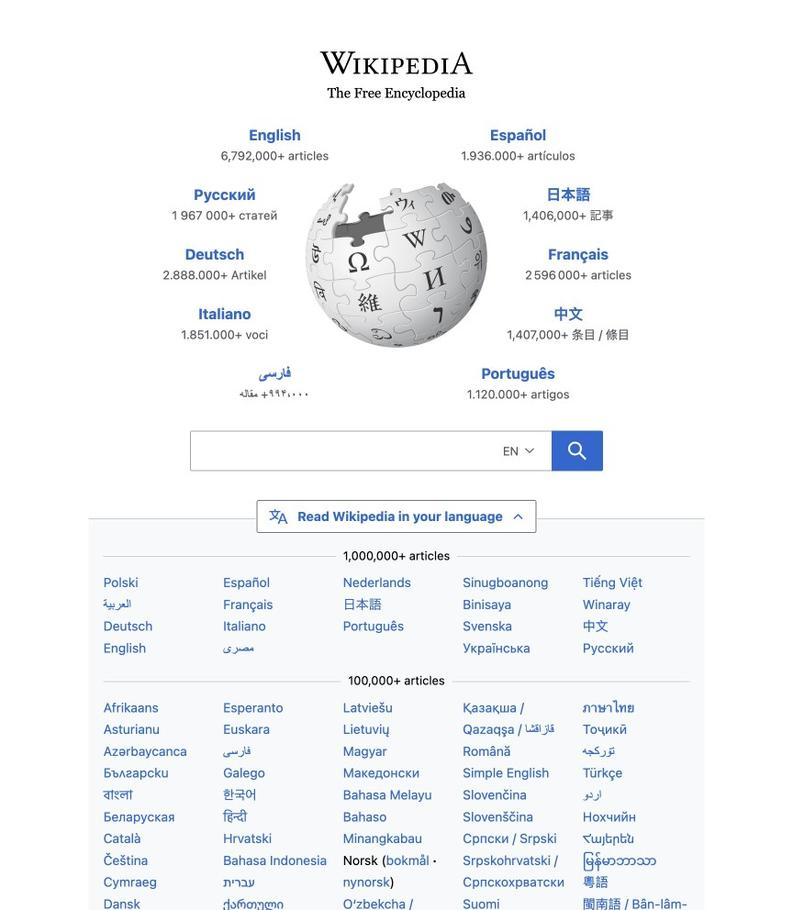 Task type: locate. For each thing, give the bounding box(es) containing it.
all languages element
[[12, 500, 781, 911]]

None search field
[[149, 426, 644, 482]]

None search field
[[190, 431, 552, 471]]

top languages element
[[143, 124, 650, 422]]



Task type: vqa. For each thing, say whether or not it's contained in the screenshot.
search box
yes



